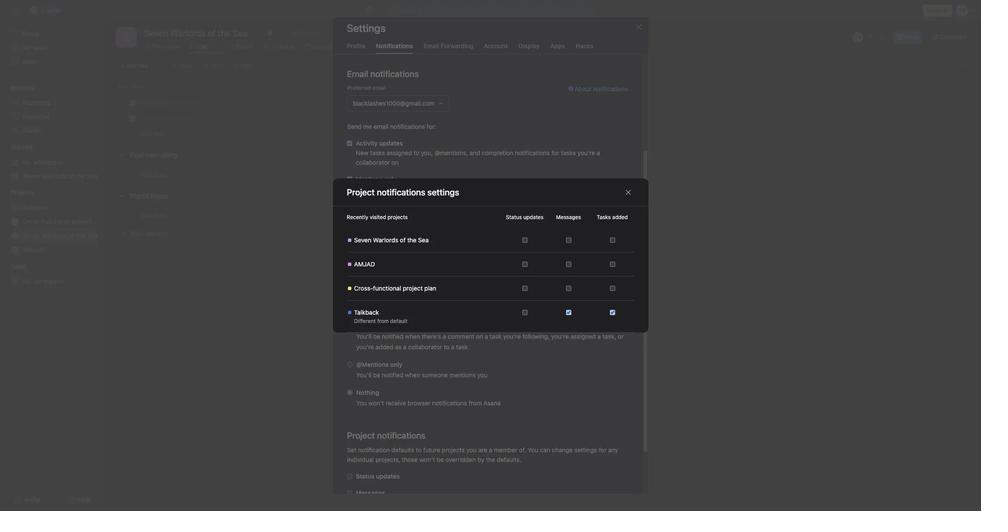 Task type: vqa. For each thing, say whether or not it's contained in the screenshot.
summaries
yes



Task type: locate. For each thing, give the bounding box(es) containing it.
to inside activity updates new tasks assigned to you, @mentions, and completion notifications for tasks you're a collaborator on
[[414, 149, 419, 157]]

me for email
[[363, 123, 372, 130]]

2 horizontal spatial you
[[477, 371, 488, 379]]

Recruiting top Pirates text field
[[138, 98, 204, 107]]

upcoming
[[445, 211, 473, 219]]

a
[[597, 149, 600, 157], [443, 333, 446, 340], [485, 333, 488, 340], [598, 333, 601, 340], [403, 343, 407, 351], [451, 343, 455, 351], [489, 446, 493, 454]]

toggle notify about status updates checkbox for the
[[523, 238, 528, 243]]

starred button
[[0, 143, 32, 152]]

2 horizontal spatial task
[[490, 333, 502, 340]]

1 vertical spatial functional
[[373, 285, 401, 292]]

notified inside @mentions only you'll be notified when someone mentions you
[[382, 371, 404, 379]]

you right mentions
[[477, 371, 488, 379]]

add down post recruiting button
[[140, 171, 152, 178]]

2 toggle notify about task creations checkbox from the top
[[610, 286, 616, 291]]

teams element
[[0, 259, 105, 290]]

2 vertical spatial and
[[433, 211, 444, 219]]

warlords inside starred element
[[42, 172, 67, 180]]

the inside projects element
[[76, 232, 85, 239]]

1 toggle notify about task creations checkbox from the top
[[610, 238, 616, 243]]

status updates right dates
[[506, 214, 544, 221]]

me for browser
[[363, 307, 372, 314]]

post
[[130, 151, 144, 159]]

recruiting top pirates cell
[[105, 94, 386, 111]]

cross-functional project plan
[[23, 218, 105, 225], [354, 285, 437, 292]]

profile button
[[347, 42, 366, 54]]

can
[[540, 446, 550, 454]]

to down comment
[[444, 343, 450, 351]]

notified
[[382, 333, 404, 340], [382, 371, 404, 379]]

when for someone
[[405, 371, 420, 379]]

when left there's
[[405, 333, 420, 340]]

the right by
[[486, 456, 495, 464]]

me up different
[[363, 307, 372, 314]]

0 vertical spatial notified
[[382, 333, 404, 340]]

email forwarding
[[424, 42, 474, 50]]

workspace inside starred element
[[33, 158, 64, 166]]

task
[[118, 83, 129, 89], [356, 322, 370, 330]]

2 vertical spatial you
[[467, 446, 477, 454]]

account button
[[484, 42, 508, 54]]

to inside the task updates you'll be notified when there's a comment on a task you're following, you're assigned a task, or you're added as a collaborator to a task
[[444, 343, 450, 351]]

assigned down send me email notifications for:
[[387, 149, 412, 157]]

0 vertical spatial my workspace
[[23, 158, 64, 166]]

and inside mentions only new tasks assigned to you, direct messages, and @mentions
[[485, 185, 495, 193]]

messages inside project notifications settings "dialog"
[[557, 214, 582, 221]]

to inside daily summaries new tasks assigned to you and upcoming due dates
[[414, 211, 419, 219]]

1 vertical spatial when
[[405, 371, 420, 379]]

news
[[151, 192, 169, 200]]

2 add task… row from the top
[[105, 166, 982, 183]]

send me browser notifications for…
[[347, 307, 447, 314]]

to inside the set notification defaults to future projects you are a member of. you can change settings for any individual projects, those won't be overridden by the defaults.
[[416, 446, 422, 454]]

seven for 2nd seven warlords of the sea link from the bottom of the page
[[23, 172, 40, 180]]

you,
[[421, 149, 433, 157], [421, 185, 433, 193]]

1 horizontal spatial status updates
[[506, 214, 544, 221]]

updates down @mentions
[[524, 214, 544, 221]]

new for new tasks assigned to you and upcoming due dates
[[356, 211, 369, 219]]

tasks for activity updates new tasks assigned to you, @mentions, and completion notifications for tasks you're a collaborator on
[[370, 149, 385, 157]]

2 vertical spatial on
[[476, 333, 483, 340]]

you're down you'll
[[356, 343, 374, 351]]

task updates you'll be notified when there's a comment on a task you're following, you're assigned a task, or you're added as a collaborator to a task
[[356, 322, 624, 351]]

seven warlords of the sea link up talkback link
[[5, 169, 100, 183]]

1 vertical spatial you,
[[421, 185, 433, 193]]

cross- down add new email button
[[354, 285, 373, 292]]

@mentions
[[356, 361, 389, 368]]

1 me from the top
[[363, 123, 372, 130]]

seven warlords of the sea inside projects element
[[23, 232, 98, 239]]

functional down talkback link
[[42, 218, 70, 225]]

0 vertical spatial amjad
[[23, 246, 44, 253]]

1 horizontal spatial browser
[[408, 400, 431, 407]]

individual
[[347, 456, 374, 464]]

Assign HQ locations text field
[[138, 114, 199, 123]]

assign hq locations cell
[[105, 110, 386, 126]]

2 you, from the top
[[421, 185, 433, 193]]

completed checkbox inside assign hq locations cell
[[127, 113, 138, 123]]

0 horizontal spatial task
[[118, 83, 129, 89]]

from left default
[[377, 318, 389, 325]]

Toggle notify about task creations checkbox
[[610, 238, 616, 243], [610, 310, 616, 315]]

tasks down mentions
[[370, 185, 385, 193]]

my
[[23, 44, 31, 51], [23, 158, 31, 166], [23, 278, 31, 285]]

task up you'll
[[356, 322, 370, 330]]

notifications inside the about notifications 'link'
[[593, 85, 628, 93]]

None text field
[[142, 25, 250, 41]]

Toggle notify about messages checkbox
[[566, 238, 572, 243], [566, 286, 572, 291]]

completed image for assign hq locations text field
[[127, 113, 138, 123]]

1 you, from the top
[[421, 149, 433, 157]]

3 my from the top
[[23, 278, 31, 285]]

1 horizontal spatial messages
[[450, 43, 480, 50]]

files
[[497, 43, 510, 50]]

the left in
[[407, 236, 417, 244]]

cross-functional project plan down talkback link
[[23, 218, 105, 225]]

1 horizontal spatial project
[[403, 285, 423, 292]]

a right as
[[403, 343, 407, 351]]

sea inside starred element
[[87, 172, 98, 180]]

1 horizontal spatial you
[[528, 446, 539, 454]]

2 add task… button from the top
[[140, 170, 170, 180]]

2 me from the top
[[363, 307, 372, 314]]

any
[[609, 446, 619, 454]]

amjad link
[[5, 243, 100, 257]]

global element
[[0, 21, 105, 74]]

toggle notify about status updates checkbox up "following,"
[[523, 310, 528, 315]]

task… up "section"
[[153, 212, 170, 219]]

of for 2nd seven warlords of the sea link from the top of the page
[[69, 232, 74, 239]]

someone
[[422, 371, 448, 379]]

new inside activity updates new tasks assigned to you, @mentions, and completion notifications for tasks you're a collaborator on
[[356, 149, 369, 157]]

seven inside starred element
[[23, 172, 40, 180]]

only inside @mentions only you'll be notified when someone mentions you
[[390, 361, 403, 368]]

Completed checkbox
[[127, 97, 138, 108], [127, 113, 138, 123]]

cross-functional project plan inside cross-functional project plan link
[[23, 218, 105, 225]]

seven warlords of the sea link down talkback link
[[5, 229, 100, 243]]

tasks down home
[[33, 44, 48, 51]]

projects button
[[0, 189, 34, 197]]

add left "section"
[[130, 229, 143, 237]]

be
[[373, 333, 380, 340], [373, 371, 380, 379], [437, 456, 444, 464]]

add task… inside 'header untitled section' tree grid
[[140, 130, 170, 138]]

talkback inside project notifications settings "dialog"
[[354, 309, 379, 316]]

1 vertical spatial workspace
[[33, 278, 64, 285]]

3 add task… from the top
[[140, 212, 170, 219]]

add task… row for world news
[[105, 207, 982, 224]]

my down team
[[23, 278, 31, 285]]

cross- inside projects element
[[23, 218, 42, 225]]

tyler black
[[402, 99, 429, 105]]

updates inside the task updates you'll be notified when there's a comment on a task you're following, you're assigned a task, or you're added as a collaborator to a task
[[371, 322, 395, 330]]

updates
[[379, 139, 403, 147], [524, 214, 544, 221], [376, 238, 399, 245], [371, 322, 395, 330], [376, 473, 400, 480]]

2 my workspace from the top
[[23, 278, 64, 285]]

2 task… from the top
[[153, 171, 170, 178]]

2 vertical spatial status
[[356, 473, 375, 480]]

my tasks
[[23, 44, 48, 51]]

completed checkbox inside recruiting top pirates cell
[[127, 97, 138, 108]]

a left task,
[[598, 333, 601, 340]]

you, inside activity updates new tasks assigned to you, @mentions, and completion notifications for tasks you're a collaborator on
[[421, 149, 433, 157]]

toggle notify about messages checkbox for amjad
[[566, 262, 572, 267]]

for left you're
[[552, 149, 560, 157]]

3 add task… row from the top
[[105, 207, 982, 224]]

a right you're
[[597, 149, 600, 157]]

warlords down cross-functional project plan link
[[42, 232, 67, 239]]

notified for only
[[382, 371, 404, 379]]

0 vertical spatial toggle notify about messages checkbox
[[566, 238, 572, 243]]

notification
[[358, 446, 390, 454]]

send up different
[[347, 307, 362, 314]]

1 vertical spatial for
[[599, 446, 607, 454]]

1 vertical spatial toggle notify about task creations checkbox
[[610, 286, 616, 291]]

email up 'activity'
[[374, 123, 389, 130]]

talkback up different
[[354, 309, 379, 316]]

sea for 2nd seven warlords of the sea link from the bottom of the page
[[87, 172, 98, 180]]

workspace down amjad link
[[33, 278, 64, 285]]

1 vertical spatial completed image
[[127, 113, 138, 123]]

0 vertical spatial talkback
[[23, 204, 48, 211]]

task… inside 'header untitled section' tree grid
[[153, 130, 170, 138]]

amjad up the 'browser notifications'
[[354, 261, 375, 268]]

toggle notify about task creations checkbox down tasks added
[[610, 238, 616, 243]]

2 notified from the top
[[382, 371, 404, 379]]

notified for updates
[[382, 333, 404, 340]]

status inside project notifications settings "dialog"
[[506, 214, 522, 221]]

project notifications
[[347, 431, 426, 441]]

different from default
[[354, 318, 408, 325]]

cross-functional project plan link
[[5, 215, 105, 229]]

1 vertical spatial add task…
[[140, 171, 170, 178]]

and left completion
[[470, 149, 480, 157]]

add task… row
[[105, 126, 982, 142], [105, 166, 982, 183], [105, 207, 982, 224]]

0 vertical spatial you,
[[421, 149, 433, 157]]

0 vertical spatial plan
[[93, 218, 105, 225]]

1 vertical spatial you
[[477, 371, 488, 379]]

1 horizontal spatial talkback
[[354, 309, 379, 316]]

updates down visited
[[376, 238, 399, 245]]

1 vertical spatial browser
[[408, 400, 431, 407]]

row containing tb
[[105, 94, 982, 111]]

talkback down projects
[[23, 204, 48, 211]]

of inside projects element
[[69, 232, 74, 239]]

0 vertical spatial status
[[506, 214, 522, 221]]

projects left in
[[409, 238, 432, 245]]

tb
[[855, 34, 862, 40], [392, 99, 399, 105]]

Toggle notify about messages checkbox
[[566, 262, 572, 267], [566, 310, 572, 315]]

seven warlords of the sea for 2nd seven warlords of the sea link from the bottom of the page
[[23, 172, 98, 180]]

0 horizontal spatial collaborator
[[356, 159, 390, 166]]

0 vertical spatial my
[[23, 44, 31, 51]]

1 my workspace from the top
[[23, 158, 64, 166]]

warlords inside projects element
[[42, 232, 67, 239]]

assigned up summaries
[[387, 185, 412, 193]]

updates for portfolios
[[376, 238, 399, 245]]

assigned for only
[[387, 185, 412, 193]]

2 completed image from the top
[[127, 113, 138, 123]]

0 vertical spatial cross-functional project plan
[[23, 218, 105, 225]]

2 horizontal spatial on
[[476, 333, 483, 340]]

you're right "following,"
[[552, 333, 569, 340]]

0 horizontal spatial amjad
[[23, 246, 44, 253]]

2 horizontal spatial and
[[485, 185, 495, 193]]

be down the @mentions
[[373, 371, 380, 379]]

assigned inside activity updates new tasks assigned to you, @mentions, and completion notifications for tasks you're a collaborator on
[[387, 149, 412, 157]]

starred element
[[0, 139, 105, 185]]

add task… button for news
[[140, 211, 170, 220]]

amjad up team
[[23, 246, 44, 253]]

insights
[[11, 84, 33, 91]]

from left "asana"
[[469, 400, 482, 407]]

row
[[116, 94, 971, 95], [105, 94, 982, 111], [105, 110, 982, 126]]

1 task… from the top
[[153, 130, 170, 138]]

board
[[236, 43, 253, 50]]

you for and
[[421, 211, 431, 219]]

2 toggle notify about messages checkbox from the top
[[566, 286, 572, 291]]

task for task name
[[118, 83, 129, 89]]

Toggle notify about status updates checkbox
[[523, 238, 528, 243], [523, 286, 528, 291], [523, 310, 528, 315]]

tasks for daily summaries new tasks assigned to you and upcoming due dates
[[370, 211, 385, 219]]

the inside project notifications settings "dialog"
[[407, 236, 417, 244]]

to left @mentions,
[[414, 149, 419, 157]]

list link
[[190, 42, 208, 51]]

notifications right 'about'
[[593, 85, 628, 93]]

0 vertical spatial toggle notify about task creations checkbox
[[610, 238, 616, 243]]

collaborator down there's
[[408, 343, 442, 351]]

1 send from the top
[[347, 123, 362, 130]]

updates down send me email notifications for:
[[379, 139, 403, 147]]

email left forwarding
[[424, 42, 439, 50]]

seven up amjad link
[[23, 232, 40, 239]]

task inside button
[[138, 62, 149, 69]]

1 vertical spatial be
[[373, 371, 380, 379]]

collaborator
[[356, 159, 390, 166], [408, 343, 442, 351]]

0 vertical spatial project
[[72, 218, 92, 225]]

1 horizontal spatial added
[[613, 214, 628, 221]]

seven up projects
[[23, 172, 40, 180]]

0 vertical spatial toggle notify about status updates checkbox
[[523, 238, 528, 243]]

my workspace link down amjad link
[[5, 275, 100, 289]]

task,
[[603, 333, 616, 340]]

are
[[479, 446, 488, 454]]

completed image
[[127, 97, 138, 108], [127, 113, 138, 123]]

0 vertical spatial workspace
[[33, 158, 64, 166]]

world news
[[130, 192, 169, 200]]

0 horizontal spatial projects
[[388, 214, 408, 221]]

1 vertical spatial toggle notify about messages checkbox
[[566, 286, 572, 291]]

1 completed image from the top
[[127, 97, 138, 108]]

you inside daily summaries new tasks assigned to you and upcoming due dates
[[421, 211, 431, 219]]

2 vertical spatial my
[[23, 278, 31, 285]]

be inside @mentions only you'll be notified when someone mentions you
[[373, 371, 380, 379]]

1 vertical spatial from
[[469, 400, 482, 407]]

add task… down assign hq locations text field
[[140, 130, 170, 138]]

close this dialog image
[[625, 189, 632, 196]]

2 horizontal spatial messages
[[557, 214, 582, 221]]

1 vertical spatial collaborator
[[408, 343, 442, 351]]

seven warlords of the sea inside project notifications settings "dialog"
[[354, 236, 429, 244]]

0 vertical spatial tb
[[855, 34, 862, 40]]

2 workspace from the top
[[33, 278, 64, 285]]

won't
[[420, 456, 435, 464]]

the up talkback link
[[76, 172, 85, 180]]

on up "project notifications settings"
[[392, 159, 399, 166]]

projects inside project notifications settings "dialog"
[[388, 214, 408, 221]]

of inside starred element
[[69, 172, 74, 180]]

0 vertical spatial for
[[552, 149, 560, 157]]

messages left tasks
[[557, 214, 582, 221]]

you, left the direct
[[421, 185, 433, 193]]

receive
[[386, 400, 406, 407]]

1 vertical spatial cross-functional project plan
[[354, 285, 437, 292]]

project up the send me browser notifications for…
[[403, 285, 423, 292]]

gantt
[[528, 43, 544, 50]]

2 when from the top
[[405, 371, 420, 379]]

recruiting
[[146, 151, 178, 159]]

0 vertical spatial me
[[363, 123, 372, 130]]

on inside activity updates new tasks assigned to you, @mentions, and completion notifications for tasks you're a collaborator on
[[392, 159, 399, 166]]

1 vertical spatial you
[[528, 446, 539, 454]]

1 toggle notify about messages checkbox from the top
[[566, 238, 572, 243]]

new inside button
[[370, 264, 381, 270]]

invite
[[25, 496, 40, 503]]

you're
[[504, 333, 521, 340], [552, 333, 569, 340], [356, 343, 374, 351]]

2 completed checkbox from the top
[[127, 113, 138, 123]]

future
[[423, 446, 440, 454]]

task inside the task updates you'll be notified when there's a comment on a task you're following, you're assigned a task, or you're added as a collaborator to a task
[[356, 322, 370, 330]]

1 add task… from the top
[[140, 130, 170, 138]]

2 my from the top
[[23, 158, 31, 166]]

tb inside 'header untitled section' tree grid
[[392, 99, 399, 105]]

2 vertical spatial add task… button
[[140, 211, 170, 220]]

and right messages,
[[485, 185, 495, 193]]

projects
[[11, 189, 34, 196]]

new down 'activity'
[[356, 149, 369, 157]]

1 vertical spatial notified
[[382, 371, 404, 379]]

1 vertical spatial add task… row
[[105, 166, 982, 183]]

add task… button for recruiting
[[140, 170, 170, 180]]

1 vertical spatial tb
[[392, 99, 399, 105]]

2 vertical spatial add task…
[[140, 212, 170, 219]]

0 vertical spatial browser
[[374, 307, 396, 314]]

assigned left task,
[[571, 333, 596, 340]]

be down future
[[437, 456, 444, 464]]

projects up overridden
[[442, 446, 465, 454]]

you, inside mentions only new tasks assigned to you, direct messages, and @mentions
[[421, 185, 433, 193]]

new for new tasks assigned to you, @mentions, and completion notifications for tasks you're a collaborator on
[[356, 149, 369, 157]]

task…
[[153, 130, 170, 138], [153, 171, 170, 178], [153, 212, 170, 219]]

when for there's
[[405, 333, 420, 340]]

2 vertical spatial be
[[437, 456, 444, 464]]

@mentions
[[497, 185, 529, 193]]

send
[[347, 123, 362, 130], [347, 307, 362, 314]]

1 toggle notify about messages checkbox from the top
[[566, 262, 572, 267]]

1 vertical spatial cross-
[[354, 285, 373, 292]]

1 horizontal spatial on
[[400, 238, 407, 245]]

you inside nothing you won't receive browser notifications from asana
[[356, 400, 367, 407]]

toggle notify about messages checkbox for seven warlords of the sea
[[566, 238, 572, 243]]

completion
[[482, 149, 514, 157]]

warlords for 2nd seven warlords of the sea link from the bottom of the page
[[42, 172, 67, 180]]

seven warlords of the sea up talkback link
[[23, 172, 98, 180]]

of up talkback link
[[69, 172, 74, 180]]

1 toggle notify about status updates checkbox from the top
[[523, 238, 528, 243]]

cross- down talkback link
[[23, 218, 42, 225]]

toggle notify about messages checkbox for talkback
[[566, 310, 572, 315]]

warlords
[[42, 172, 67, 180], [42, 232, 67, 239], [373, 236, 398, 244]]

1 my from the top
[[23, 44, 31, 51]]

status down individual
[[356, 473, 375, 480]]

to inside mentions only new tasks assigned to you, direct messages, and @mentions
[[414, 185, 419, 193]]

2 toggle notify about messages checkbox from the top
[[566, 310, 572, 315]]

you're left "following,"
[[504, 333, 521, 340]]

assigned inside daily summaries new tasks assigned to you and upcoming due dates
[[387, 211, 412, 219]]

0 vertical spatial you
[[356, 400, 367, 407]]

my inside the global element
[[23, 44, 31, 51]]

0 vertical spatial add task…
[[140, 130, 170, 138]]

0 vertical spatial be
[[373, 333, 380, 340]]

toggle notify about task creations checkbox for amjad
[[610, 262, 616, 267]]

functional inside projects element
[[42, 218, 70, 225]]

my workspace link down goals link
[[5, 155, 100, 169]]

add task… button down assign hq locations text field
[[140, 129, 170, 139]]

2 send from the top
[[347, 307, 362, 314]]

from
[[377, 318, 389, 325], [469, 400, 482, 407]]

collapse task list for this section image
[[118, 193, 125, 200]]

functional inside project notifications settings "dialog"
[[373, 285, 401, 292]]

1 vertical spatial talkback
[[354, 309, 379, 316]]

browser
[[374, 307, 396, 314], [408, 400, 431, 407]]

1 vertical spatial messages
[[557, 214, 582, 221]]

status
[[506, 214, 522, 221], [356, 238, 374, 245], [356, 473, 375, 480]]

those
[[402, 456, 418, 464]]

add task button
[[116, 60, 152, 72]]

2 add task… from the top
[[140, 171, 170, 178]]

for
[[552, 149, 560, 157], [599, 446, 607, 454]]

add
[[127, 62, 137, 69], [140, 130, 152, 138], [140, 171, 152, 178], [140, 212, 152, 219], [130, 229, 143, 237], [358, 264, 368, 270]]

dashboard
[[401, 43, 433, 50]]

added inside project notifications settings "dialog"
[[613, 214, 628, 221]]

collaborator inside activity updates new tasks assigned to you, @mentions, and completion notifications for tasks you're a collaborator on
[[356, 159, 390, 166]]

2 toggle notify about task creations checkbox from the top
[[610, 310, 616, 315]]

the inside starred element
[[76, 172, 85, 180]]

toggle notify about status updates checkbox up toggle notify about status updates option
[[523, 238, 528, 243]]

1 add task… button from the top
[[140, 129, 170, 139]]

tasks inside mentions only new tasks assigned to you, direct messages, and @mentions
[[370, 185, 385, 193]]

talkback link
[[5, 201, 100, 215]]

add task… row for post recruiting
[[105, 166, 982, 183]]

0 vertical spatial completed image
[[127, 97, 138, 108]]

when inside the task updates you'll be notified when there's a comment on a task you're following, you're assigned a task, or you're added as a collaborator to a task
[[405, 333, 420, 340]]

of for 2nd seven warlords of the sea link from the bottom of the page
[[69, 172, 74, 180]]

1 vertical spatial added
[[376, 343, 393, 351]]

Toggle notify about task creations checkbox
[[610, 262, 616, 267], [610, 286, 616, 291]]

2 my workspace link from the top
[[5, 275, 100, 289]]

tasks down 'activity'
[[370, 149, 385, 157]]

from inside nothing you won't receive browser notifications from asana
[[469, 400, 482, 407]]

project notifications settings dialog
[[333, 178, 649, 333]]

insights button
[[0, 83, 33, 92]]

add task…
[[140, 130, 170, 138], [140, 171, 170, 178], [140, 212, 170, 219]]

3 add task… button from the top
[[140, 211, 170, 220]]

1 vertical spatial project
[[403, 285, 423, 292]]

dates
[[487, 211, 503, 219]]

seven warlords of the sea inside starred element
[[23, 172, 98, 180]]

1 notified from the top
[[382, 333, 404, 340]]

1 when from the top
[[405, 333, 420, 340]]

hacks button
[[576, 42, 594, 54]]

send up 'activity'
[[347, 123, 362, 130]]

hacks
[[576, 42, 594, 50]]

completed image inside assign hq locations cell
[[127, 113, 138, 123]]

toggle notify about status updates checkbox down toggle notify about status updates option
[[523, 286, 528, 291]]

0 horizontal spatial functional
[[42, 218, 70, 225]]

1 horizontal spatial plan
[[425, 285, 437, 292]]

0 vertical spatial projects
[[388, 214, 408, 221]]

task inside row
[[118, 83, 129, 89]]

0 vertical spatial functional
[[42, 218, 70, 225]]

you inside the set notification defaults to future projects you are a member of. you can change settings for any individual projects, those won't be overridden by the defaults.
[[467, 446, 477, 454]]

0 vertical spatial cross-
[[23, 218, 42, 225]]

change
[[552, 446, 573, 454]]

1 my workspace link from the top
[[5, 155, 100, 169]]

goals
[[23, 127, 39, 134]]

for left any
[[599, 446, 607, 454]]

forwarding
[[441, 42, 474, 50]]

seven for 2nd seven warlords of the sea link from the top of the page
[[23, 232, 40, 239]]

and inside daily summaries new tasks assigned to you and upcoming due dates
[[433, 211, 444, 219]]

be inside the set notification defaults to future projects you are a member of. you can change settings for any individual projects, those won't be overridden by the defaults.
[[437, 456, 444, 464]]

0 vertical spatial add task… row
[[105, 126, 982, 142]]

seven inside project notifications settings "dialog"
[[354, 236, 371, 244]]

collaborator up mentions
[[356, 159, 390, 166]]

be right you'll
[[373, 333, 380, 340]]

add task… up "section"
[[140, 212, 170, 219]]

my workspace link inside starred element
[[5, 155, 100, 169]]

your
[[440, 238, 453, 245]]

seven
[[23, 172, 40, 180], [23, 232, 40, 239], [354, 236, 371, 244]]

new for new tasks assigned to you, direct messages, and @mentions
[[356, 185, 369, 193]]

1 vertical spatial toggle notify about task creations checkbox
[[610, 310, 616, 315]]

workspace inside teams element
[[33, 278, 64, 285]]

completed image inside recruiting top pirates cell
[[127, 97, 138, 108]]

3 task… from the top
[[153, 212, 170, 219]]

1 toggle notify about task creations checkbox from the top
[[610, 262, 616, 267]]

0 vertical spatial you
[[421, 211, 431, 219]]

of left in
[[400, 236, 406, 244]]

notifications down mentions
[[432, 400, 467, 407]]

1 completed checkbox from the top
[[127, 97, 138, 108]]

0 vertical spatial and
[[470, 149, 480, 157]]

add task… button inside 'header untitled section' tree grid
[[140, 129, 170, 139]]

about notifications
[[575, 85, 628, 93]]

completed image for recruiting top pirates text field
[[127, 97, 138, 108]]

new inside daily summaries new tasks assigned to you and upcoming due dates
[[356, 211, 369, 219]]

1 vertical spatial status updates
[[356, 473, 400, 480]]

overridden
[[446, 456, 476, 464]]

2 horizontal spatial you're
[[552, 333, 569, 340]]

0 vertical spatial seven warlords of the sea link
[[5, 169, 100, 183]]

add task… down post recruiting button
[[140, 171, 170, 178]]

me
[[363, 123, 372, 130], [363, 307, 372, 314]]

add task… button up "section"
[[140, 211, 170, 220]]

task name
[[118, 83, 144, 89]]

2 vertical spatial toggle notify about status updates checkbox
[[523, 310, 528, 315]]

1 horizontal spatial amjad
[[354, 261, 375, 268]]

on inside the task updates you'll be notified when there's a comment on a task you're following, you're assigned a task, or you're added as a collaborator to a task
[[476, 333, 483, 340]]

send for send me browser notifications for…
[[347, 307, 362, 314]]

email up the 'browser notifications'
[[382, 264, 396, 270]]

status updates
[[506, 214, 544, 221], [356, 473, 400, 480]]

warlords down visited
[[373, 236, 398, 244]]

0 horizontal spatial talkback
[[23, 204, 48, 211]]

add new email
[[358, 264, 396, 270]]

when left someone
[[405, 371, 420, 379]]

project down talkback link
[[72, 218, 92, 225]]

you inside @mentions only you'll be notified when someone mentions you
[[477, 371, 488, 379]]

added left as
[[376, 343, 393, 351]]

1 workspace from the top
[[33, 158, 64, 166]]

notified inside the task updates you'll be notified when there's a comment on a task you're following, you're assigned a task, or you're added as a collaborator to a task
[[382, 333, 404, 340]]

1 vertical spatial my
[[23, 158, 31, 166]]

timeline link
[[264, 42, 295, 51]]

tasks inside daily summaries new tasks assigned to you and upcoming due dates
[[370, 211, 385, 219]]

updates for you,
[[379, 139, 403, 147]]

notified down the @mentions
[[382, 371, 404, 379]]

task name row
[[105, 78, 982, 94]]

1 vertical spatial task
[[490, 333, 502, 340]]

1 vertical spatial task
[[356, 322, 370, 330]]

seven inside projects element
[[23, 232, 40, 239]]

amjad inside project notifications settings "dialog"
[[354, 261, 375, 268]]

you left are
[[467, 446, 477, 454]]

0 horizontal spatial status updates
[[356, 473, 400, 480]]

only up "project notifications settings"
[[384, 175, 397, 183]]

2 horizontal spatial projects
[[442, 446, 465, 454]]

overview link
[[146, 42, 180, 51]]

task… for recruiting
[[153, 171, 170, 178]]

0 horizontal spatial plan
[[93, 218, 105, 225]]

Toggle notify about status updates checkbox
[[523, 262, 528, 267]]

workspace
[[33, 158, 64, 166], [33, 278, 64, 285]]

toggle notify about messages checkbox for cross-functional project plan
[[566, 286, 572, 291]]

my down the starred
[[23, 158, 31, 166]]

sea inside projects element
[[87, 232, 98, 239]]

2 toggle notify about status updates checkbox from the top
[[523, 286, 528, 291]]

assigned down summaries
[[387, 211, 412, 219]]

assigned inside mentions only new tasks assigned to you, direct messages, and @mentions
[[387, 185, 412, 193]]

1 vertical spatial toggle notify about status updates checkbox
[[523, 286, 528, 291]]



Task type: describe. For each thing, give the bounding box(es) containing it.
toggle notify about status updates checkbox for plan
[[523, 286, 528, 291]]

for inside the set notification defaults to future projects you are a member of. you can change settings for any individual projects, those won't be overridden by the defaults.
[[599, 446, 607, 454]]

settings
[[575, 446, 597, 454]]

collaborator inside the task updates you'll be notified when there's a comment on a task you're following, you're assigned a task, or you're added as a collaborator to a task
[[408, 343, 442, 351]]

collapse task list for this section image
[[118, 152, 125, 159]]

for inside activity updates new tasks assigned to you, @mentions, and completion notifications for tasks you're a collaborator on
[[552, 149, 560, 157]]

add up add section button on the top left
[[140, 212, 152, 219]]

section
[[145, 229, 169, 237]]

daily
[[356, 202, 370, 209]]

remove from starred image
[[267, 29, 274, 36]]

updates for there's
[[371, 322, 395, 330]]

toggle notify about task creations checkbox for talkback
[[610, 310, 616, 315]]

sea inside project notifications settings "dialog"
[[418, 236, 429, 244]]

to for only
[[414, 185, 419, 193]]

team
[[11, 263, 26, 270]]

world
[[130, 192, 149, 200]]

my for teams element
[[23, 278, 31, 285]]

tyler
[[402, 99, 414, 105]]

tasks
[[597, 214, 611, 221]]

dashboard link
[[394, 42, 433, 51]]

header untitled section tree grid
[[105, 94, 982, 142]]

talkback inside projects element
[[23, 204, 48, 211]]

notifications settings
[[377, 187, 460, 197]]

following,
[[523, 333, 550, 340]]

timeline
[[271, 43, 295, 50]]

browser inside nothing you won't receive browser notifications from asana
[[408, 400, 431, 407]]

remove
[[589, 264, 609, 270]]

goals link
[[5, 124, 100, 138]]

0 horizontal spatial messages
[[356, 489, 385, 497]]

add new email button
[[347, 261, 400, 273]]

projects,
[[376, 456, 400, 464]]

warlords inside project notifications settings "dialog"
[[373, 236, 398, 244]]

tasks inside my tasks link
[[33, 44, 48, 51]]

updates inside project notifications settings "dialog"
[[524, 214, 544, 221]]

plan inside project notifications settings "dialog"
[[425, 285, 437, 292]]

add up task name
[[127, 62, 137, 69]]

you, for @mentions,
[[421, 149, 433, 157]]

share
[[905, 34, 919, 40]]

upgrade
[[928, 7, 949, 14]]

notifications button
[[376, 42, 413, 54]]

1 vertical spatial status
[[356, 238, 374, 245]]

0 horizontal spatial browser
[[374, 307, 396, 314]]

a down comment
[[451, 343, 455, 351]]

recently
[[347, 214, 369, 221]]

home
[[23, 30, 40, 37]]

and inside activity updates new tasks assigned to you, @mentions, and completion notifications for tasks you're a collaborator on
[[470, 149, 480, 157]]

amjad inside projects element
[[23, 246, 44, 253]]

0 horizontal spatial project
[[72, 218, 92, 225]]

my inside starred element
[[23, 158, 31, 166]]

a right comment
[[485, 333, 488, 340]]

add task
[[127, 62, 149, 69]]

assigned for summaries
[[387, 211, 412, 219]]

0 vertical spatial email
[[373, 85, 386, 91]]

set notification defaults to future projects you are a member of. you can change settings for any individual projects, those won't be overridden by the defaults.
[[347, 446, 619, 464]]

files link
[[490, 42, 510, 51]]

a inside activity updates new tasks assigned to you, @mentions, and completion notifications for tasks you're a collaborator on
[[597, 149, 600, 157]]

by
[[478, 456, 485, 464]]

my workspace inside teams element
[[23, 278, 64, 285]]

tb button
[[853, 32, 864, 43]]

added inside the task updates you'll be notified when there's a comment on a task you're following, you're assigned a task, or you're added as a collaborator to a task
[[376, 343, 393, 351]]

a right there's
[[443, 333, 446, 340]]

send me email notifications for:
[[347, 123, 436, 130]]

messages link
[[443, 42, 480, 51]]

defaults.
[[497, 456, 522, 464]]

completed checkbox for recruiting top pirates text field
[[127, 97, 138, 108]]

1 vertical spatial email
[[374, 123, 389, 130]]

warlords for 2nd seven warlords of the sea link from the top of the page
[[42, 232, 67, 239]]

task… for news
[[153, 212, 170, 219]]

or
[[618, 333, 624, 340]]

browser notifications
[[347, 288, 430, 298]]

only for @mentions only
[[390, 361, 403, 368]]

member
[[494, 446, 518, 454]]

only for mentions only
[[384, 175, 397, 183]]

plan inside projects element
[[93, 218, 105, 225]]

add up the 'browser notifications'
[[358, 264, 368, 270]]

hide sidebar image
[[11, 7, 18, 14]]

asana
[[484, 400, 501, 407]]

invite button
[[8, 492, 46, 508]]

@mentions,
[[435, 149, 468, 157]]

0 vertical spatial messages
[[450, 43, 480, 50]]

email inside button
[[611, 264, 624, 270]]

project notifications settings
[[347, 187, 460, 197]]

projects element
[[0, 185, 105, 259]]

you inside the set notification defaults to future projects you are a member of. you can change settings for any individual projects, those won't be overridden by the defaults.
[[528, 446, 539, 454]]

daily summaries new tasks assigned to you and upcoming due dates
[[356, 202, 503, 219]]

close image
[[636, 24, 643, 31]]

you'll
[[356, 333, 372, 340]]

assigned inside the task updates you'll be notified when there's a comment on a task you're following, you're assigned a task, or you're added as a collaborator to a task
[[571, 333, 596, 340]]

be for you'll
[[373, 333, 380, 340]]

list
[[197, 43, 208, 50]]

name
[[130, 83, 144, 89]]

summaries
[[372, 202, 404, 209]]

add task… for recruiting
[[140, 171, 170, 178]]

task for task updates you'll be notified when there's a comment on a task you're following, you're assigned a task, or you're added as a collaborator to a task
[[356, 322, 370, 330]]

workspace for my workspace link within teams element
[[33, 278, 64, 285]]

you're
[[578, 149, 595, 157]]

tb inside button
[[855, 34, 862, 40]]

seven warlords of the sea for 2nd seven warlords of the sea link from the top of the page
[[23, 232, 98, 239]]

to for updates
[[414, 149, 419, 157]]

cross- inside project notifications settings "dialog"
[[354, 285, 373, 292]]

in
[[434, 238, 439, 245]]

my for the global element
[[23, 44, 31, 51]]

status updates inside project notifications settings "dialog"
[[506, 214, 544, 221]]

notifications inside activity updates new tasks assigned to you, @mentions, and completion notifications for tasks you're a collaborator on
[[515, 149, 550, 157]]

1 horizontal spatial email
[[424, 42, 439, 50]]

completed checkbox for assign hq locations text field
[[127, 113, 138, 123]]

the inside the set notification defaults to future projects you are a member of. you can change settings for any individual projects, those won't be overridden by the defaults.
[[486, 456, 495, 464]]

for:
[[427, 123, 436, 130]]

notifications inside nothing you won't receive browser notifications from asana
[[432, 400, 467, 407]]

a inside the set notification defaults to future projects you are a member of. you can change settings for any individual projects, those won't be overridden by the defaults.
[[489, 446, 493, 454]]

home link
[[5, 27, 100, 41]]

apps
[[551, 42, 566, 50]]

sea for 2nd seven warlords of the sea link from the top of the page
[[87, 232, 98, 239]]

starred
[[11, 143, 32, 151]]

be for you'll
[[373, 371, 380, 379]]

from inside project notifications settings "dialog"
[[377, 318, 389, 325]]

apps button
[[551, 42, 566, 54]]

reporting link
[[5, 96, 100, 110]]

calendar link
[[306, 42, 339, 51]]

overview
[[153, 43, 180, 50]]

0 horizontal spatial email
[[382, 264, 396, 270]]

send for send me email notifications for:
[[347, 123, 362, 130]]

black
[[416, 99, 429, 105]]

my workspace link inside teams element
[[5, 275, 100, 289]]

assigned for updates
[[387, 149, 412, 157]]

portfolios link
[[5, 110, 100, 124]]

mentions only new tasks assigned to you, direct messages, and @mentions
[[356, 175, 529, 193]]

nothing you won't receive browser notifications from asana
[[356, 389, 501, 407]]

workflow link
[[349, 42, 384, 51]]

workflow
[[356, 43, 384, 50]]

project inside "dialog"
[[403, 285, 423, 292]]

mentions
[[450, 371, 476, 379]]

3 toggle notify about status updates checkbox from the top
[[523, 310, 528, 315]]

workspace for my workspace link in the starred element
[[33, 158, 64, 166]]

you'll
[[356, 371, 372, 379]]

recently visited projects
[[347, 214, 408, 221]]

1 add task… row from the top
[[105, 126, 982, 142]]

you, for direct
[[421, 185, 433, 193]]

notifications up default
[[398, 307, 433, 314]]

tasks for mentions only new tasks assigned to you, direct messages, and @mentions
[[370, 185, 385, 193]]

my workspace inside starred element
[[23, 158, 64, 166]]

toggle notify about task creations checkbox for seven warlords of the sea
[[610, 238, 616, 243]]

profile
[[347, 42, 366, 50]]

add section
[[130, 229, 169, 237]]

toggle notify about task creations checkbox for cross-functional project plan
[[610, 286, 616, 291]]

of inside project notifications settings "dialog"
[[400, 236, 406, 244]]

post recruiting button
[[130, 147, 178, 163]]

you for are
[[467, 446, 477, 454]]

1 horizontal spatial projects
[[409, 238, 432, 245]]

direct
[[435, 185, 451, 193]]

for…
[[435, 307, 447, 314]]

insights element
[[0, 80, 105, 139]]

display button
[[519, 42, 540, 54]]

calendar
[[313, 43, 339, 50]]

activity updates new tasks assigned to you, @mentions, and completion notifications for tasks you're a collaborator on
[[356, 139, 600, 166]]

updates down projects,
[[376, 473, 400, 480]]

inbox link
[[5, 55, 100, 69]]

to for summaries
[[414, 211, 419, 219]]

notifications left for: at the left of the page
[[390, 123, 425, 130]]

2 seven warlords of the sea link from the top
[[5, 229, 100, 243]]

2 vertical spatial task
[[456, 343, 468, 351]]

tasks left you're
[[561, 149, 576, 157]]

1 horizontal spatial you're
[[504, 333, 521, 340]]

add inside 'header untitled section' tree grid
[[140, 130, 152, 138]]

inbox
[[23, 58, 38, 65]]

cross-functional project plan inside project notifications settings "dialog"
[[354, 285, 437, 292]]

different
[[354, 318, 376, 325]]

defaults
[[392, 446, 414, 454]]

email forwarding button
[[424, 42, 474, 54]]

visited
[[370, 214, 386, 221]]

portfolios
[[455, 238, 481, 245]]

@mentions only you'll be notified when someone mentions you
[[356, 361, 488, 379]]

0 horizontal spatial you're
[[356, 343, 374, 351]]

add task… for news
[[140, 212, 170, 219]]

preferred
[[347, 85, 371, 91]]

mentions
[[356, 175, 383, 183]]

share button
[[894, 31, 923, 43]]

of.
[[519, 446, 526, 454]]

portfolios
[[23, 113, 50, 120]]

projects inside the set notification defaults to future projects you are a member of. you can change settings for any individual projects, those won't be overridden by the defaults.
[[442, 446, 465, 454]]

list image
[[121, 32, 132, 43]]

1 seven warlords of the sea link from the top
[[5, 169, 100, 183]]



